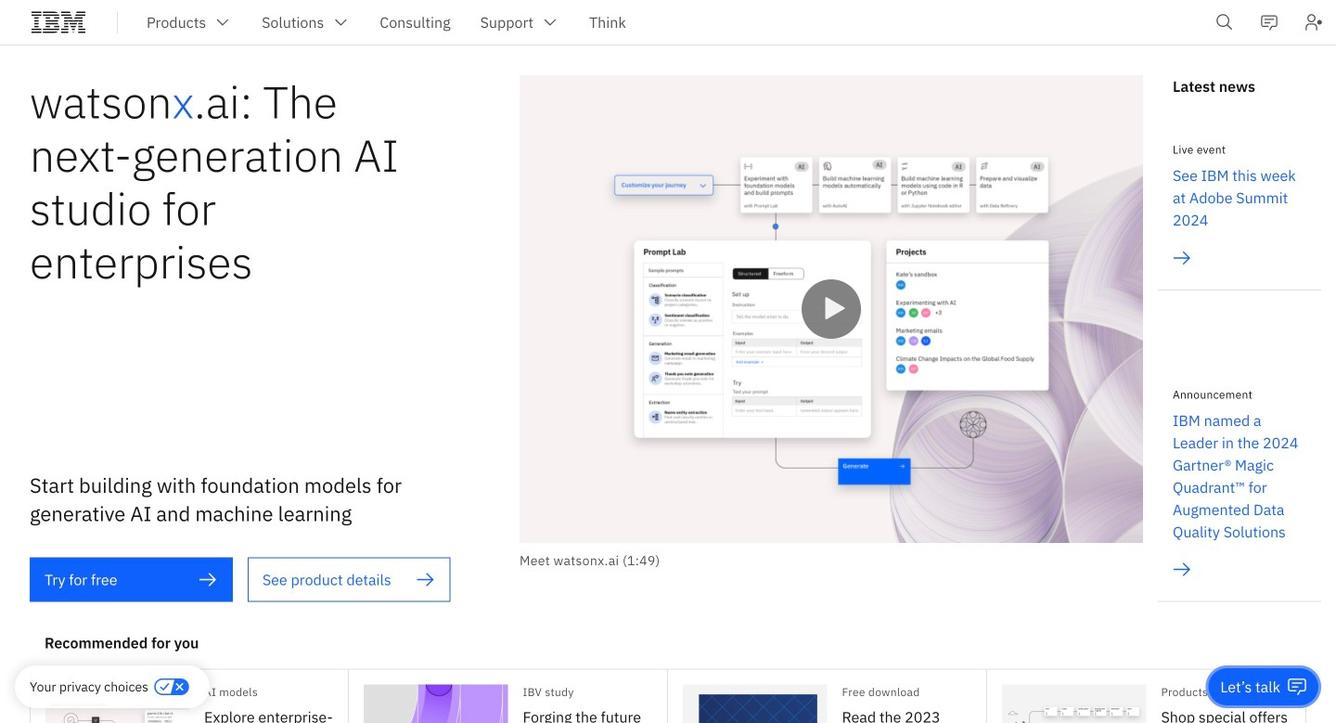 Task type: vqa. For each thing, say whether or not it's contained in the screenshot.
Let's talk element
yes



Task type: describe. For each thing, give the bounding box(es) containing it.
let's talk element
[[1221, 677, 1281, 697]]



Task type: locate. For each thing, give the bounding box(es) containing it.
your privacy choices element
[[30, 677, 149, 697]]



